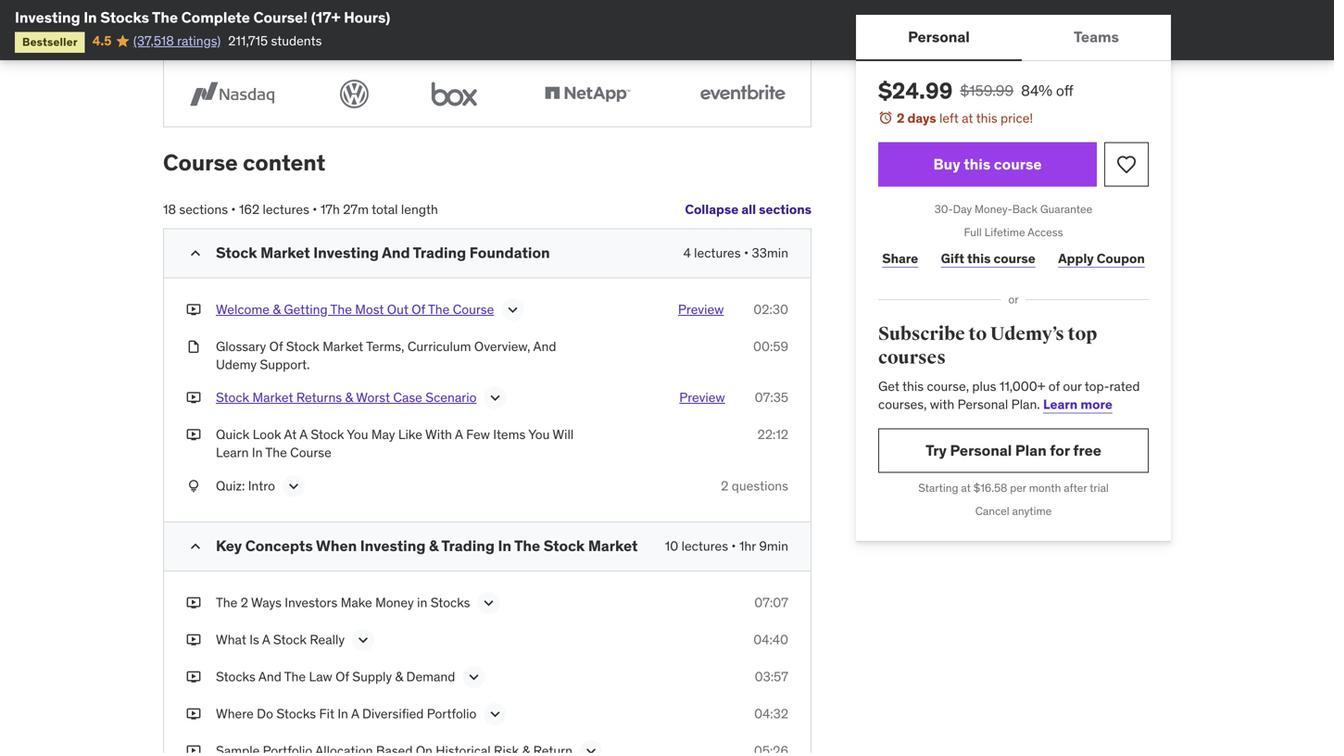 Task type: vqa. For each thing, say whether or not it's contained in the screenshot.
11/2023
no



Task type: locate. For each thing, give the bounding box(es) containing it.
tab list
[[856, 15, 1171, 61]]

top- down top
[[1085, 378, 1109, 394]]

for
[[327, 18, 342, 35], [1050, 441, 1070, 460]]

this inside the get this course, plus 11,000+ of our top-rated courses, with personal plan.
[[902, 378, 924, 394]]

03:57
[[755, 668, 788, 685]]

0 vertical spatial xsmall image
[[186, 338, 201, 356]]

• left the 33min
[[744, 245, 749, 261]]

2 for 2 questions
[[721, 477, 729, 494]]

0 horizontal spatial sections
[[179, 201, 228, 218]]

7 xsmall image from the top
[[186, 705, 201, 723]]

businesses
[[610, 18, 674, 35]]

1 horizontal spatial courses
[[878, 347, 946, 369]]

0 horizontal spatial of
[[427, 18, 438, 35]]

learn inside the learn more
[[743, 18, 776, 35]]

the inside quick look at a stock you may like with a few items you will learn in the course
[[265, 444, 287, 461]]

off
[[1056, 81, 1073, 100]]

for left the hours) on the left top
[[327, 18, 342, 35]]

of right 11,000+
[[1049, 378, 1060, 394]]

2 horizontal spatial 2
[[897, 110, 905, 126]]

1 vertical spatial at
[[961, 481, 971, 495]]

learn down quick
[[216, 444, 249, 461]]

0 horizontal spatial learn more
[[179, 18, 776, 53]]

2 right alarm 'image'
[[897, 110, 905, 126]]

stocks up "where"
[[216, 668, 256, 685]]

0 horizontal spatial more
[[179, 37, 209, 53]]

welcome & getting the most out of the course button
[[216, 301, 494, 323]]

buy this course
[[933, 155, 1042, 174]]

wishlist image
[[1115, 153, 1138, 176]]

0 vertical spatial learn more
[[179, 18, 776, 53]]

welcome
[[216, 301, 270, 318]]

1 vertical spatial learn more
[[1043, 396, 1113, 413]]

of right out
[[412, 301, 425, 318]]

1 vertical spatial courses
[[878, 347, 946, 369]]

2 vertical spatial learn
[[216, 444, 249, 461]]

portfolio
[[427, 705, 477, 722]]

1 vertical spatial small image
[[186, 537, 205, 556]]

terms,
[[366, 338, 404, 355]]

1 vertical spatial and
[[533, 338, 556, 355]]

1 horizontal spatial learn more link
[[1043, 396, 1113, 413]]

2 vertical spatial and
[[258, 668, 281, 685]]

personal up $16.58 on the right bottom of page
[[950, 441, 1012, 460]]

• left 1hr
[[731, 538, 736, 554]]

learn more up 'free'
[[1043, 396, 1113, 413]]

more up 'free'
[[1081, 396, 1113, 413]]

access
[[1028, 225, 1063, 239]]

0 vertical spatial more
[[179, 37, 209, 53]]

2 left ways
[[241, 594, 248, 611]]

1 small image from the top
[[186, 244, 205, 263]]

1 horizontal spatial and
[[382, 243, 410, 262]]

this down $159.99
[[976, 110, 997, 126]]

1 vertical spatial personal
[[958, 396, 1008, 413]]

gift this course link
[[937, 240, 1040, 277]]

0 vertical spatial trading
[[413, 243, 466, 262]]

0 vertical spatial small image
[[186, 244, 205, 263]]

2 horizontal spatial and
[[533, 338, 556, 355]]

0 horizontal spatial learn more link
[[179, 18, 776, 53]]

top- inside the get this course, plus 11,000+ of our top-rated courses, with personal plan.
[[1085, 378, 1109, 394]]

1 horizontal spatial top-
[[1085, 378, 1109, 394]]

show lecture description image
[[479, 594, 498, 612], [354, 631, 373, 649], [465, 668, 483, 686], [582, 742, 600, 753]]

full
[[964, 225, 982, 239]]

this right buy
[[964, 155, 991, 174]]

1 you from the left
[[347, 426, 368, 443]]

0 horizontal spatial course
[[163, 149, 238, 177]]

show lecture description image for 07:35
[[486, 389, 504, 407]]

0 vertical spatial for
[[327, 18, 342, 35]]

1 horizontal spatial of
[[1049, 378, 1060, 394]]

0 vertical spatial learn
[[743, 18, 776, 35]]

2 vertical spatial course
[[994, 250, 1036, 267]]

2 xsmall image from the top
[[186, 477, 201, 495]]

1 vertical spatial course
[[453, 301, 494, 318]]

course up 18
[[163, 149, 238, 177]]

0 vertical spatial course
[[206, 18, 245, 35]]

xsmall image
[[186, 301, 201, 319], [186, 389, 201, 407], [186, 426, 201, 444], [186, 594, 201, 612], [186, 631, 201, 649], [186, 668, 201, 686], [186, 705, 201, 723]]

course up back
[[994, 155, 1042, 174]]

few
[[466, 426, 490, 443]]

this for gift
[[967, 250, 991, 267]]

1 horizontal spatial learn more
[[1043, 396, 1113, 413]]

1 vertical spatial learn
[[1043, 396, 1078, 413]]

0 vertical spatial personal
[[908, 27, 970, 46]]

0 vertical spatial 2
[[897, 110, 905, 126]]

2 vertical spatial lectures
[[682, 538, 728, 554]]

box image
[[423, 77, 485, 112]]

preview down 4
[[678, 301, 724, 318]]

preview left 07:35
[[679, 389, 725, 406]]

162
[[239, 201, 260, 218]]

0 horizontal spatial and
[[258, 668, 281, 685]]

questions
[[732, 477, 788, 494]]

1 horizontal spatial you
[[528, 426, 550, 443]]

more
[[179, 37, 209, 53], [1081, 396, 1113, 413]]

stocks right in
[[431, 594, 470, 611]]

at left $16.58 on the right bottom of page
[[961, 481, 971, 495]]

stock inside glossary of stock market terms, curriculum overview, and udemy support.
[[286, 338, 319, 355]]

of right collection in the left top of the page
[[427, 18, 438, 35]]

4 xsmall image from the top
[[186, 594, 201, 612]]

xsmall image for key concepts when investing & trading in the stock market
[[186, 742, 201, 753]]

0 horizontal spatial learn
[[216, 444, 249, 461]]

of
[[427, 18, 438, 35], [1049, 378, 1060, 394]]

2 you from the left
[[528, 426, 550, 443]]

0 horizontal spatial top-
[[441, 18, 466, 35]]

investing in stocks the complete course! (17+ hours)
[[15, 8, 390, 27]]

small image for key concepts when investing & trading in the stock market
[[186, 537, 205, 556]]

of right law
[[335, 668, 349, 685]]

learn more link up 'free'
[[1043, 396, 1113, 413]]

1 vertical spatial of
[[1049, 378, 1060, 394]]

law
[[309, 668, 332, 685]]

2 days left at this price!
[[897, 110, 1033, 126]]

course inside quick look at a stock you may like with a few items you will learn in the course
[[290, 444, 331, 461]]

show lecture description image
[[503, 301, 522, 319], [486, 389, 504, 407], [284, 477, 303, 495], [486, 705, 504, 723]]

0 horizontal spatial you
[[347, 426, 368, 443]]

0 horizontal spatial 2
[[241, 594, 248, 611]]

a left 'few'
[[455, 426, 463, 443]]

lifetime
[[984, 225, 1025, 239]]

0 vertical spatial learn more link
[[179, 18, 776, 53]]

total
[[372, 201, 398, 218]]

our inside the get this course, plus 11,000+ of our top-rated courses, with personal plan.
[[1063, 378, 1082, 394]]

udemy
[[216, 356, 257, 373]]

2 vertical spatial xsmall image
[[186, 742, 201, 753]]

1 horizontal spatial our
[[1063, 378, 1082, 394]]

0 horizontal spatial rated
[[466, 18, 496, 35]]

our right 11,000+
[[1063, 378, 1082, 394]]

what
[[216, 631, 246, 648]]

17h 27m
[[320, 201, 369, 218]]

back
[[1012, 202, 1038, 216]]

get this course, plus 11,000+ of our top-rated courses, with personal plan.
[[878, 378, 1140, 413]]

stock
[[216, 243, 257, 262], [286, 338, 319, 355], [216, 389, 249, 406], [311, 426, 344, 443], [544, 536, 585, 555], [273, 631, 307, 648]]

learn
[[743, 18, 776, 35], [1043, 396, 1078, 413], [216, 444, 249, 461]]

this course was selected for our collection of top-rated courses trusted by businesses worldwide.
[[179, 18, 740, 35]]

stocks left fit on the bottom left of the page
[[276, 705, 316, 722]]

3 xsmall image from the top
[[186, 742, 201, 753]]

with
[[425, 426, 452, 443]]

gift
[[941, 250, 964, 267]]

• for 4 lectures • 33min
[[744, 245, 749, 261]]

0 vertical spatial of
[[412, 301, 425, 318]]

2 small image from the top
[[186, 537, 205, 556]]

2 horizontal spatial of
[[412, 301, 425, 318]]

tab list containing personal
[[856, 15, 1171, 61]]

course for buy this course
[[994, 155, 1042, 174]]

glossary
[[216, 338, 266, 355]]

1 vertical spatial more
[[1081, 396, 1113, 413]]

22:12
[[758, 426, 788, 443]]

market inside glossary of stock market terms, curriculum overview, and udemy support.
[[323, 338, 363, 355]]

teams
[[1074, 27, 1119, 46]]

plan
[[1015, 441, 1047, 460]]

our right (17+
[[346, 18, 364, 35]]

top- right collection in the left top of the page
[[441, 18, 466, 35]]

learn inside quick look at a stock you may like with a few items you will learn in the course
[[216, 444, 249, 461]]

this inside button
[[964, 155, 991, 174]]

1 vertical spatial learn more link
[[1043, 396, 1113, 413]]

0 horizontal spatial our
[[346, 18, 364, 35]]

personal down plus at the bottom of the page
[[958, 396, 1008, 413]]

learn more link up box image
[[179, 18, 776, 53]]

udemy's
[[990, 323, 1064, 346]]

you left may
[[347, 426, 368, 443]]

sections right 18
[[179, 201, 228, 218]]

netapp image
[[534, 77, 641, 112]]

investing up bestseller
[[15, 8, 80, 27]]

2 vertical spatial personal
[[950, 441, 1012, 460]]

1 vertical spatial 2
[[721, 477, 729, 494]]

courses
[[499, 18, 545, 35], [878, 347, 946, 369]]

collection
[[367, 18, 424, 35]]

2 xsmall image from the top
[[186, 389, 201, 407]]

scenario
[[425, 389, 477, 406]]

market down support.
[[252, 389, 293, 406]]

course inside button
[[453, 301, 494, 318]]

show lecture description image right intro
[[284, 477, 303, 495]]

quick
[[216, 426, 250, 443]]

1 vertical spatial xsmall image
[[186, 477, 201, 495]]

0 horizontal spatial of
[[269, 338, 283, 355]]

small image
[[186, 244, 205, 263], [186, 537, 205, 556]]

investing right when
[[360, 536, 426, 555]]

starting at $16.58 per month after trial cancel anytime
[[918, 481, 1109, 518]]

learn right worldwide.
[[743, 18, 776, 35]]

lectures right 4
[[694, 245, 741, 261]]

personal inside the get this course, plus 11,000+ of our top-rated courses, with personal plan.
[[958, 396, 1008, 413]]

more down this at the top of page
[[179, 37, 209, 53]]

2 vertical spatial course
[[290, 444, 331, 461]]

investing down 17h 27m in the top of the page
[[313, 243, 379, 262]]

more for get this course, plus 11,000+ of our top-rated courses, with personal plan.
[[1081, 396, 1113, 413]]

2 for 2 days left at this price!
[[897, 110, 905, 126]]

by
[[593, 18, 606, 35]]

sections
[[759, 201, 812, 218], [179, 201, 228, 218]]

1 vertical spatial of
[[269, 338, 283, 355]]

1 horizontal spatial 2
[[721, 477, 729, 494]]

at right "left"
[[962, 110, 973, 126]]

0 vertical spatial preview
[[678, 301, 724, 318]]

items
[[493, 426, 526, 443]]

share
[[882, 250, 918, 267]]

investors
[[285, 594, 338, 611]]

learn right plan.
[[1043, 396, 1078, 413]]

• for 18 sections • 162 lectures • 17h 27m total length
[[231, 201, 236, 218]]

free
[[1073, 441, 1101, 460]]

and inside glossary of stock market terms, curriculum overview, and udemy support.
[[533, 338, 556, 355]]

market left "10" on the bottom
[[588, 536, 638, 555]]

0 vertical spatial courses
[[499, 18, 545, 35]]

xsmall image
[[186, 338, 201, 356], [186, 477, 201, 495], [186, 742, 201, 753]]

plan.
[[1011, 396, 1040, 413]]

1 vertical spatial course
[[994, 155, 1042, 174]]

10
[[665, 538, 678, 554]]

2
[[897, 110, 905, 126], [721, 477, 729, 494], [241, 594, 248, 611]]

preview for 07:35
[[679, 389, 725, 406]]

lectures for key concepts when investing & trading in the stock market
[[682, 538, 728, 554]]

2 horizontal spatial learn
[[1043, 396, 1078, 413]]

market down welcome & getting the most out of the course button
[[323, 338, 363, 355]]

investing
[[15, 8, 80, 27], [313, 243, 379, 262], [360, 536, 426, 555]]

the
[[152, 8, 178, 27], [330, 301, 352, 318], [428, 301, 450, 318], [265, 444, 287, 461], [514, 536, 540, 555], [216, 594, 238, 611], [284, 668, 306, 685]]

worldwide.
[[677, 18, 740, 35]]

selected
[[274, 18, 323, 35]]

length
[[401, 201, 438, 218]]

and up do
[[258, 668, 281, 685]]

course left the was
[[206, 18, 245, 35]]

courses down "subscribe"
[[878, 347, 946, 369]]

1 horizontal spatial of
[[335, 668, 349, 685]]

1 horizontal spatial course
[[290, 444, 331, 461]]

2 horizontal spatial course
[[453, 301, 494, 318]]

course up overview,
[[453, 301, 494, 318]]

a right 'at'
[[300, 426, 308, 443]]

in
[[84, 8, 97, 27], [252, 444, 263, 461], [498, 536, 511, 555], [338, 705, 348, 722]]

of up support.
[[269, 338, 283, 355]]

learn more up box image
[[179, 18, 776, 53]]

course down lifetime
[[994, 250, 1036, 267]]

0 vertical spatial top-
[[441, 18, 466, 35]]

personal button
[[856, 15, 1022, 59]]

1 horizontal spatial rated
[[1109, 378, 1140, 394]]

buy this course button
[[878, 142, 1097, 187]]

personal up $24.99
[[908, 27, 970, 46]]

& inside button
[[345, 389, 353, 406]]

0 horizontal spatial courses
[[499, 18, 545, 35]]

trusted
[[548, 18, 590, 35]]

xsmall image for stock market investing and trading foundation
[[186, 477, 201, 495]]

courses left trusted on the top left of page
[[499, 18, 545, 35]]

stocks up 4.5
[[100, 8, 149, 27]]

for left 'free'
[[1050, 441, 1070, 460]]

to
[[969, 323, 987, 346]]

content
[[243, 149, 326, 177]]

&
[[273, 301, 281, 318], [345, 389, 353, 406], [429, 536, 439, 555], [395, 668, 403, 685]]

• left 162
[[231, 201, 236, 218]]

this right gift
[[967, 250, 991, 267]]

overview,
[[474, 338, 530, 355]]

lectures for stock market investing and trading foundation
[[694, 245, 741, 261]]

1 horizontal spatial more
[[1081, 396, 1113, 413]]

you
[[347, 426, 368, 443], [528, 426, 550, 443]]

key concepts when investing & trading in the stock market
[[216, 536, 638, 555]]

glossary of stock market terms, curriculum overview, and udemy support.
[[216, 338, 556, 373]]

learn more for top-
[[179, 18, 776, 53]]

course!
[[253, 8, 308, 27]]

02:30
[[754, 301, 788, 318]]

welcome & getting the most out of the course
[[216, 301, 494, 318]]

show lecture description image for 02:30
[[503, 301, 522, 319]]

stocks and the law of supply & demand
[[216, 668, 455, 685]]

1 vertical spatial lectures
[[694, 245, 741, 261]]

1 vertical spatial our
[[1063, 378, 1082, 394]]

show lecture description image up overview,
[[503, 301, 522, 319]]

lectures right "10" on the bottom
[[682, 538, 728, 554]]

this
[[976, 110, 997, 126], [964, 155, 991, 174], [967, 250, 991, 267], [902, 378, 924, 394]]

sections right all
[[759, 201, 812, 218]]

1 horizontal spatial sections
[[759, 201, 812, 218]]

you left will
[[528, 426, 550, 443]]

a
[[300, 426, 308, 443], [455, 426, 463, 443], [262, 631, 270, 648], [351, 705, 359, 722]]

top
[[1068, 323, 1097, 346]]

1 horizontal spatial for
[[1050, 441, 1070, 460]]

2 questions
[[721, 477, 788, 494]]

1 horizontal spatial learn
[[743, 18, 776, 35]]

lectures
[[263, 201, 309, 218], [694, 245, 741, 261], [682, 538, 728, 554]]

$159.99
[[960, 81, 1014, 100]]

where
[[216, 705, 254, 722]]

2 left questions
[[721, 477, 729, 494]]

lectures right 162
[[263, 201, 309, 218]]

1 vertical spatial top-
[[1085, 378, 1109, 394]]

and right overview,
[[533, 338, 556, 355]]

will
[[553, 426, 574, 443]]

cancel
[[975, 504, 1010, 518]]

learn for get this course, plus 11,000+ of our top-rated courses, with personal plan.
[[1043, 396, 1078, 413]]

buy
[[933, 155, 960, 174]]

0 horizontal spatial for
[[327, 18, 342, 35]]

course down 'at'
[[290, 444, 331, 461]]

course for gift this course
[[994, 250, 1036, 267]]

course inside button
[[994, 155, 1042, 174]]

1 vertical spatial rated
[[1109, 378, 1140, 394]]

month
[[1029, 481, 1061, 495]]

and down "total"
[[382, 243, 410, 262]]

this up courses,
[[902, 378, 924, 394]]

1 sections from the left
[[759, 201, 812, 218]]

1 vertical spatial for
[[1050, 441, 1070, 460]]

6 xsmall image from the top
[[186, 668, 201, 686]]

preview for 02:30
[[678, 301, 724, 318]]

1 vertical spatial preview
[[679, 389, 725, 406]]

& inside button
[[273, 301, 281, 318]]

course
[[206, 18, 245, 35], [994, 155, 1042, 174], [994, 250, 1036, 267]]

volkswagen image
[[334, 77, 375, 112]]

show lecture description image up 'items'
[[486, 389, 504, 407]]



Task type: describe. For each thing, give the bounding box(es) containing it.
learn more link for rated
[[1043, 396, 1113, 413]]

subscribe
[[878, 323, 965, 346]]

stock inside quick look at a stock you may like with a few items you will learn in the course
[[311, 426, 344, 443]]

or
[[1008, 292, 1019, 307]]

0 vertical spatial course
[[163, 149, 238, 177]]

at inside 'starting at $16.58 per month after trial cancel anytime'
[[961, 481, 971, 495]]

what is a stock really
[[216, 631, 345, 648]]

18
[[163, 201, 176, 218]]

nasdaq image
[[179, 77, 285, 112]]

0 vertical spatial at
[[962, 110, 973, 126]]

• for 10 lectures • 1hr 9min
[[731, 538, 736, 554]]

0 vertical spatial of
[[427, 18, 438, 35]]

show lecture description image for what is a stock really
[[354, 631, 373, 649]]

market inside button
[[252, 389, 293, 406]]

make
[[341, 594, 372, 611]]

show lecture description image for stocks and the law of supply & demand
[[465, 668, 483, 686]]

of inside button
[[412, 301, 425, 318]]

courses inside subscribe to udemy's top courses
[[878, 347, 946, 369]]

day
[[953, 202, 972, 216]]

in
[[417, 594, 427, 611]]

quiz:
[[216, 477, 245, 494]]

1 xsmall image from the top
[[186, 338, 201, 356]]

this for get
[[902, 378, 924, 394]]

a right fit on the bottom left of the page
[[351, 705, 359, 722]]

try personal plan for free
[[926, 441, 1101, 460]]

0 vertical spatial our
[[346, 18, 364, 35]]

do
[[257, 705, 273, 722]]

84%
[[1021, 81, 1053, 100]]

plus
[[972, 378, 996, 394]]

may
[[371, 426, 395, 443]]

anytime
[[1012, 504, 1052, 518]]

apply coupon button
[[1054, 240, 1149, 277]]

show lecture description image for 2 questions
[[284, 477, 303, 495]]

$24.99
[[878, 77, 953, 105]]

0 vertical spatial and
[[382, 243, 410, 262]]

at
[[284, 426, 297, 443]]

left
[[939, 110, 959, 126]]

2 sections from the left
[[179, 201, 228, 218]]

concepts
[[245, 536, 313, 555]]

the 2 ways investors make money in stocks
[[216, 594, 470, 611]]

$16.58
[[974, 481, 1007, 495]]

4.5
[[92, 32, 112, 49]]

like
[[398, 426, 422, 443]]

1hr
[[739, 538, 756, 554]]

2 vertical spatial investing
[[360, 536, 426, 555]]

stock inside button
[[216, 389, 249, 406]]

diversified
[[362, 705, 424, 722]]

try
[[926, 441, 947, 460]]

a right is
[[262, 631, 270, 648]]

ratings)
[[177, 32, 221, 49]]

2 vertical spatial 2
[[241, 594, 248, 611]]

4 lectures • 33min
[[683, 245, 788, 261]]

course content
[[163, 149, 326, 177]]

apply
[[1058, 250, 1094, 267]]

quick look at a stock you may like with a few items you will learn in the course
[[216, 426, 574, 461]]

• left 17h 27m in the top of the page
[[312, 201, 317, 218]]

quiz: intro
[[216, 477, 275, 494]]

eventbrite image
[[689, 77, 796, 112]]

money-
[[975, 202, 1012, 216]]

stock market investing and trading foundation
[[216, 243, 550, 262]]

of inside the get this course, plus 11,000+ of our top-rated courses, with personal plan.
[[1049, 378, 1060, 394]]

04:32
[[754, 705, 788, 722]]

in inside quick look at a stock you may like with a few items you will learn in the course
[[252, 444, 263, 461]]

1 vertical spatial investing
[[313, 243, 379, 262]]

starting
[[918, 481, 958, 495]]

1 xsmall image from the top
[[186, 301, 201, 319]]

courses,
[[878, 396, 927, 413]]

18 sections • 162 lectures • 17h 27m total length
[[163, 201, 438, 218]]

intro
[[248, 477, 275, 494]]

211,715
[[228, 32, 268, 49]]

10 lectures • 1hr 9min
[[665, 538, 788, 554]]

market down 18 sections • 162 lectures • 17h 27m total length
[[260, 243, 310, 262]]

4
[[683, 245, 691, 261]]

this for buy
[[964, 155, 991, 174]]

getting
[[284, 301, 328, 318]]

(17+
[[311, 8, 340, 27]]

learn more link for top-
[[179, 18, 776, 53]]

hours)
[[344, 8, 390, 27]]

ways
[[251, 594, 282, 611]]

more for this course was selected for our collection of top-rated courses trusted by businesses worldwide.
[[179, 37, 209, 53]]

show lecture description image right portfolio
[[486, 705, 504, 723]]

money
[[375, 594, 414, 611]]

04:40
[[753, 631, 788, 648]]

07:35
[[755, 389, 788, 406]]

5 xsmall image from the top
[[186, 631, 201, 649]]

small image for stock market investing and trading foundation
[[186, 244, 205, 263]]

rated inside the get this course, plus 11,000+ of our top-rated courses, with personal plan.
[[1109, 378, 1140, 394]]

curriculum
[[408, 338, 471, 355]]

2 vertical spatial of
[[335, 668, 349, 685]]

collapse all sections
[[685, 201, 812, 218]]

bestseller
[[22, 35, 78, 49]]

personal inside button
[[908, 27, 970, 46]]

collapse all sections button
[[685, 191, 812, 228]]

course,
[[927, 378, 969, 394]]

price!
[[1001, 110, 1033, 126]]

0 vertical spatial lectures
[[263, 201, 309, 218]]

0 vertical spatial investing
[[15, 8, 80, 27]]

211,715 students
[[228, 32, 322, 49]]

of inside glossary of stock market terms, curriculum overview, and udemy support.
[[269, 338, 283, 355]]

fit
[[319, 705, 334, 722]]

stock market returns & worst case scenario button
[[216, 389, 477, 411]]

show lecture description image for the 2 ways investors make money in stocks
[[479, 594, 498, 612]]

learn for this course was selected for our collection of top-rated courses trusted by businesses worldwide.
[[743, 18, 776, 35]]

coupon
[[1097, 250, 1145, 267]]

07:07
[[754, 594, 788, 611]]

3 xsmall image from the top
[[186, 426, 201, 444]]

gift this course
[[941, 250, 1036, 267]]

0 vertical spatial rated
[[466, 18, 496, 35]]

guarantee
[[1040, 202, 1092, 216]]

most
[[355, 301, 384, 318]]

learn more for rated
[[1043, 396, 1113, 413]]

sections inside dropdown button
[[759, 201, 812, 218]]

teams button
[[1022, 15, 1171, 59]]

share button
[[878, 240, 922, 277]]

1 vertical spatial trading
[[441, 536, 495, 555]]

alarm image
[[878, 110, 893, 125]]



